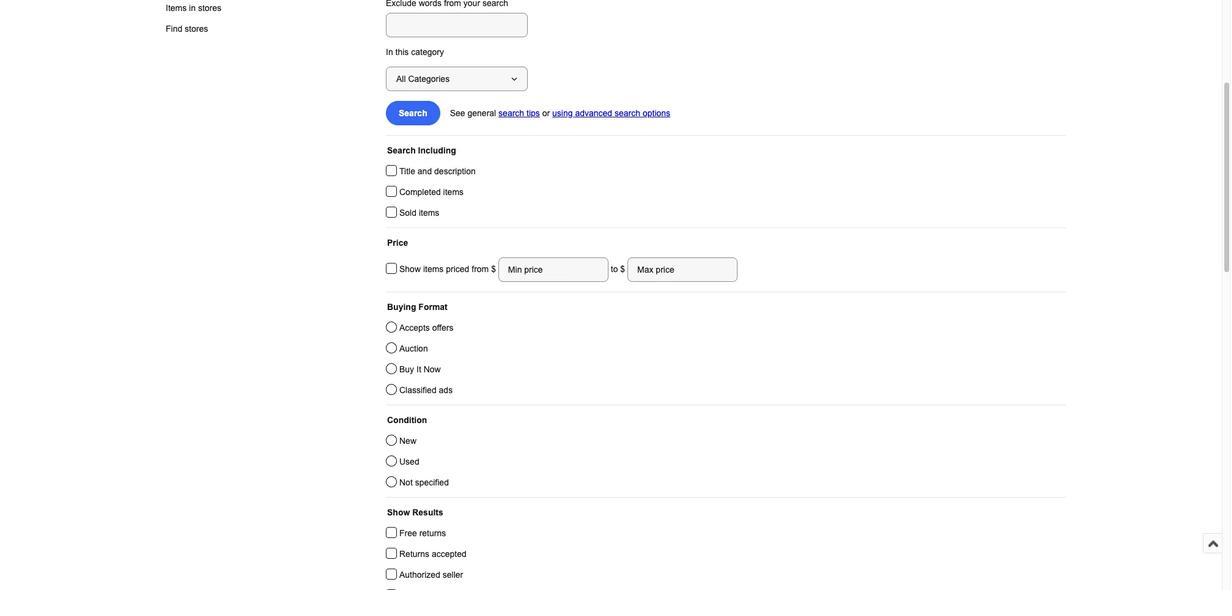 Task type: vqa. For each thing, say whether or not it's contained in the screenshot.
submit in the top right of the page
no



Task type: locate. For each thing, give the bounding box(es) containing it.
Exclude words from your search text field
[[386, 13, 528, 37]]

items
[[166, 3, 187, 13]]

this
[[396, 47, 409, 57]]

search
[[499, 108, 524, 118], [615, 108, 641, 118]]

category
[[411, 47, 444, 57]]

show items priced from
[[400, 264, 491, 274]]

sold items
[[400, 208, 439, 218]]

free
[[400, 529, 417, 538]]

sold
[[400, 208, 417, 218]]

1 $ from the left
[[491, 264, 499, 274]]

stores down items in stores link
[[185, 24, 208, 34]]

0 vertical spatial items
[[443, 187, 464, 197]]

search up search including
[[399, 108, 427, 118]]

0 vertical spatial show
[[400, 264, 421, 274]]

1 horizontal spatial search
[[615, 108, 641, 118]]

show for show items priced from
[[400, 264, 421, 274]]

seller
[[443, 570, 463, 580]]

show down price
[[400, 264, 421, 274]]

not specified
[[400, 478, 449, 488]]

show results
[[387, 508, 443, 518]]

items down completed items
[[419, 208, 439, 218]]

free returns
[[400, 529, 446, 538]]

offers
[[432, 323, 454, 333]]

new
[[400, 436, 417, 446]]

format
[[419, 302, 448, 312]]

items for completed
[[443, 187, 464, 197]]

$ right from
[[491, 264, 499, 274]]

show
[[400, 264, 421, 274], [387, 508, 410, 518]]

search inside button
[[399, 108, 427, 118]]

$
[[491, 264, 499, 274], [621, 264, 625, 274]]

in this category
[[386, 47, 444, 57]]

title
[[400, 166, 415, 176]]

auction
[[400, 344, 428, 354]]

1 vertical spatial show
[[387, 508, 410, 518]]

search tips link
[[499, 108, 540, 118]]

search left tips
[[499, 108, 524, 118]]

general
[[468, 108, 496, 118]]

search up the title
[[387, 146, 416, 155]]

search for search including
[[387, 146, 416, 155]]

items down description
[[443, 187, 464, 197]]

in
[[189, 3, 196, 13]]

1 horizontal spatial $
[[621, 264, 625, 274]]

accepted
[[432, 549, 467, 559]]

returns accepted
[[400, 549, 467, 559]]

1 vertical spatial stores
[[185, 24, 208, 34]]

1 vertical spatial search
[[387, 146, 416, 155]]

returns
[[400, 549, 430, 559]]

0 vertical spatial search
[[399, 108, 427, 118]]

using advanced search options link
[[552, 108, 671, 118]]

1 vertical spatial items
[[419, 208, 439, 218]]

used
[[400, 457, 420, 467]]

results
[[412, 508, 443, 518]]

2 vertical spatial items
[[423, 264, 444, 274]]

items in stores
[[166, 3, 221, 13]]

classified
[[400, 385, 437, 395]]

tips
[[527, 108, 540, 118]]

price
[[387, 238, 408, 248]]

search left options
[[615, 108, 641, 118]]

0 horizontal spatial search
[[499, 108, 524, 118]]

$ right to
[[621, 264, 625, 274]]

stores right in
[[198, 3, 221, 13]]

show up free
[[387, 508, 410, 518]]

0 horizontal spatial $
[[491, 264, 499, 274]]

from
[[472, 264, 489, 274]]

items
[[443, 187, 464, 197], [419, 208, 439, 218], [423, 264, 444, 274]]

search
[[399, 108, 427, 118], [387, 146, 416, 155]]

stores
[[198, 3, 221, 13], [185, 24, 208, 34]]

items left priced
[[423, 264, 444, 274]]

search button
[[386, 101, 440, 125]]

items in stores link
[[156, 0, 251, 19]]



Task type: describe. For each thing, give the bounding box(es) containing it.
buy
[[400, 365, 414, 374]]

find stores
[[166, 24, 208, 34]]

now
[[424, 365, 441, 374]]

1 search from the left
[[499, 108, 524, 118]]

completed
[[400, 187, 441, 197]]

in
[[386, 47, 393, 57]]

2 search from the left
[[615, 108, 641, 118]]

find
[[166, 24, 182, 34]]

authorized
[[400, 570, 440, 580]]

items for sold
[[419, 208, 439, 218]]

options
[[643, 108, 671, 118]]

find stores link
[[156, 19, 251, 39]]

search including
[[387, 146, 456, 155]]

priced
[[446, 264, 469, 274]]

buy it now
[[400, 365, 441, 374]]

or
[[542, 108, 550, 118]]

search for search
[[399, 108, 427, 118]]

Enter minimum price range value, $ text field
[[499, 258, 609, 282]]

see
[[450, 108, 465, 118]]

it
[[417, 365, 421, 374]]

advanced
[[575, 108, 612, 118]]

0 vertical spatial stores
[[198, 3, 221, 13]]

completed items
[[400, 187, 464, 197]]

buying format
[[387, 302, 448, 312]]

buying
[[387, 302, 416, 312]]

title and description
[[400, 166, 476, 176]]

using
[[552, 108, 573, 118]]

classified ads
[[400, 385, 453, 395]]

not
[[400, 478, 413, 488]]

Enter maximum price range value, $ text field
[[628, 258, 738, 282]]

specified
[[415, 478, 449, 488]]

description
[[434, 166, 476, 176]]

accepts
[[400, 323, 430, 333]]

to $
[[609, 264, 628, 274]]

items for show
[[423, 264, 444, 274]]

see general search tips or using advanced search options
[[450, 108, 671, 118]]

2 $ from the left
[[621, 264, 625, 274]]

and
[[418, 166, 432, 176]]

to
[[611, 264, 618, 274]]

including
[[418, 146, 456, 155]]

ads
[[439, 385, 453, 395]]

condition
[[387, 415, 427, 425]]

authorized seller
[[400, 570, 463, 580]]

returns
[[419, 529, 446, 538]]

show for show results
[[387, 508, 410, 518]]

accepts offers
[[400, 323, 454, 333]]



